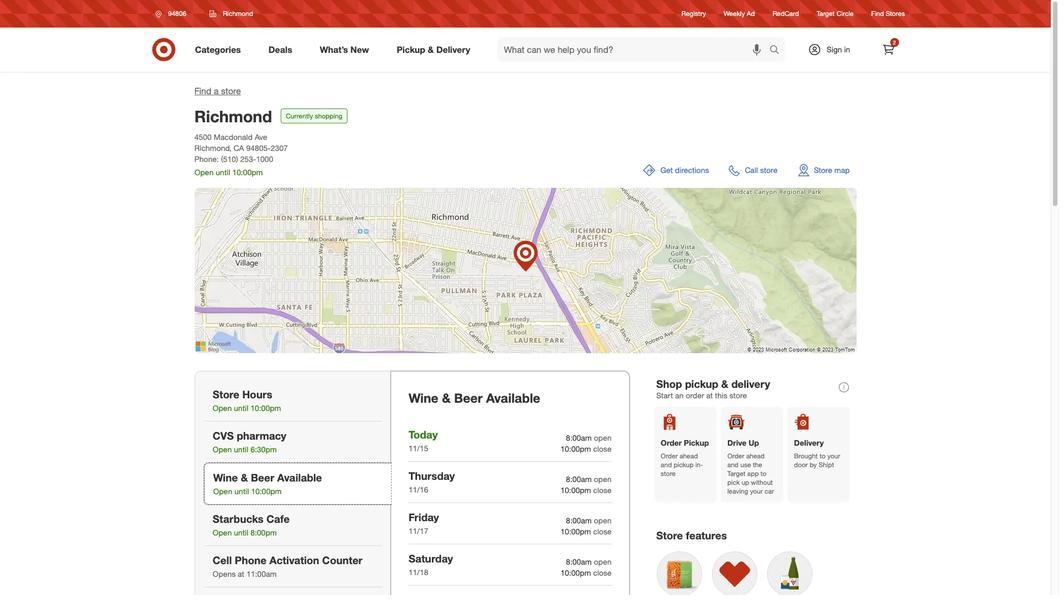 Task type: describe. For each thing, give the bounding box(es) containing it.
delivery inside pickup & delivery link
[[436, 44, 470, 55]]

starbucks
[[213, 513, 264, 526]]

shipt
[[819, 461, 834, 470]]

until for store
[[234, 404, 248, 413]]

open for thursday
[[594, 475, 612, 484]]

store for store hours open until 10:00pm
[[213, 388, 239, 401]]

redcard
[[773, 10, 799, 18]]

6:30pm
[[251, 445, 277, 455]]

today
[[409, 429, 438, 441]]

close for friday
[[593, 527, 612, 537]]

richmond,
[[194, 143, 231, 153]]

open for saturday
[[594, 558, 612, 567]]

store features
[[656, 530, 727, 542]]

hours
[[242, 388, 272, 401]]

ad
[[747, 10, 755, 18]]

what's new link
[[310, 38, 383, 62]]

get
[[660, 166, 673, 175]]

11:00am
[[247, 570, 277, 579]]

94806 button
[[148, 4, 198, 24]]

2307
[[271, 143, 288, 153]]

11/16
[[409, 485, 428, 495]]

to inside delivery brought to your door by shipt
[[820, 452, 826, 461]]

get directions link
[[636, 157, 716, 184]]

2
[[893, 39, 896, 46]]

until for starbucks
[[234, 529, 248, 538]]

target circle
[[817, 10, 854, 18]]

in
[[844, 45, 850, 54]]

an
[[675, 391, 684, 400]]

8:00am open 10:00pm close for thursday
[[561, 475, 612, 495]]

richmond inside richmond dropdown button
[[223, 9, 253, 18]]

circle
[[837, 10, 854, 18]]

available for wine & beer available open until 10:00pm
[[277, 472, 322, 484]]

until inside 4500 macdonald ave richmond, ca 94805-2307 phone: (510) 253-1000 open until 10:00pm
[[216, 168, 230, 177]]

store hours open until 10:00pm
[[213, 388, 281, 413]]

wine & beer available open until 10:00pm
[[213, 472, 322, 497]]

weekly ad link
[[724, 9, 755, 19]]

get directions
[[660, 166, 709, 175]]

your inside delivery brought to your door by shipt
[[827, 452, 840, 461]]

registry
[[682, 10, 706, 18]]

pharmacy
[[237, 430, 286, 442]]

ca
[[234, 143, 244, 153]]

weekly ad
[[724, 10, 755, 18]]

close for thursday
[[593, 486, 612, 495]]

delivery
[[731, 378, 770, 391]]

10:00pm inside "wine & beer available open until 10:00pm"
[[251, 487, 282, 497]]

1 vertical spatial richmond
[[194, 106, 272, 126]]

find stores
[[871, 10, 905, 18]]

11/18
[[409, 568, 428, 578]]

& for wine & beer available open until 10:00pm
[[241, 472, 248, 484]]

up
[[749, 439, 759, 448]]

cell phone activation counter opens at 11:00am
[[213, 554, 363, 579]]

friday 11/17
[[409, 511, 439, 536]]

sign in link
[[799, 38, 867, 62]]

8:00am for thursday
[[566, 475, 592, 484]]

stores
[[886, 10, 905, 18]]

10:00pm inside 4500 macdonald ave richmond, ca 94805-2307 phone: (510) 253-1000 open until 10:00pm
[[232, 168, 263, 177]]

weekly
[[724, 10, 745, 18]]

What can we help you find? suggestions appear below search field
[[497, 38, 772, 62]]

what's
[[320, 44, 348, 55]]

target circle link
[[817, 9, 854, 19]]

11/17
[[409, 527, 428, 536]]

sign in
[[827, 45, 850, 54]]

to inside drive up order ahead and use the target app to pick up without leaving your car
[[761, 470, 767, 478]]

find stores link
[[871, 9, 905, 19]]

currently
[[286, 112, 313, 120]]

8:00am open 10:00pm close for today
[[561, 434, 612, 454]]

cafe
[[266, 513, 290, 526]]

find for find a store
[[194, 86, 211, 97]]

store inside 'shop pickup & delivery start an order at this store'
[[730, 391, 747, 400]]

8:00am for today
[[566, 434, 592, 443]]

friday
[[409, 511, 439, 524]]

0 horizontal spatial pickup
[[397, 44, 425, 55]]

in-
[[695, 461, 703, 470]]

open for starbucks cafe
[[213, 529, 232, 538]]

2 link
[[876, 38, 901, 62]]

order pickup order ahead and pickup in- store
[[661, 439, 709, 478]]

deals link
[[259, 38, 306, 62]]

4500
[[194, 132, 212, 142]]

search
[[764, 45, 791, 56]]

11/15
[[409, 444, 428, 453]]

delivery brought to your door by shipt
[[794, 439, 840, 470]]

use
[[740, 461, 751, 470]]

cell
[[213, 554, 232, 567]]

find a store
[[194, 86, 241, 97]]

richmond map image
[[194, 188, 856, 354]]

door
[[794, 461, 808, 470]]

close for today
[[593, 445, 612, 454]]

store inside order pickup order ahead and pickup in- store
[[661, 470, 676, 478]]

shop
[[656, 378, 682, 391]]

find a store link
[[194, 86, 241, 97]]

app
[[747, 470, 759, 478]]

8:00am open 10:00pm close for saturday
[[561, 558, 612, 578]]

cvs pharmacy open until 6:30pm
[[213, 430, 286, 455]]

pickup & delivery link
[[387, 38, 484, 62]]

1000
[[256, 154, 273, 164]]

what's new
[[320, 44, 369, 55]]

shopping
[[315, 112, 342, 120]]

pickup & delivery
[[397, 44, 470, 55]]

pick
[[727, 479, 740, 487]]

pickup inside 'shop pickup & delivery start an order at this store'
[[685, 378, 718, 391]]

available for wine & beer available
[[486, 391, 540, 406]]

cvs
[[213, 430, 234, 442]]

without
[[751, 479, 773, 487]]

activation
[[269, 554, 319, 567]]

the
[[753, 461, 762, 470]]



Task type: vqa. For each thing, say whether or not it's contained in the screenshot.
the rightmost 'READY'
no



Task type: locate. For each thing, give the bounding box(es) containing it.
call
[[745, 166, 758, 175]]

redcard link
[[773, 9, 799, 19]]

counter
[[322, 554, 363, 567]]

beer
[[454, 391, 483, 406], [251, 472, 274, 484]]

wine for wine & beer available open until 10:00pm
[[213, 472, 238, 484]]

find left stores
[[871, 10, 884, 18]]

open for cvs pharmacy
[[213, 445, 232, 455]]

drive up order ahead and use the target app to pick up without leaving your car
[[727, 439, 774, 496]]

0 horizontal spatial delivery
[[436, 44, 470, 55]]

until inside starbucks cafe open until 8:00pm
[[234, 529, 248, 538]]

and left use
[[727, 461, 739, 470]]

1 horizontal spatial ahead
[[746, 452, 765, 461]]

map
[[834, 166, 850, 175]]

store left hours
[[213, 388, 239, 401]]

1 vertical spatial find
[[194, 86, 211, 97]]

0 vertical spatial richmond
[[223, 9, 253, 18]]

beer for wine & beer available
[[454, 391, 483, 406]]

1 vertical spatial wine
[[213, 472, 238, 484]]

pickup inside order pickup order ahead and pickup in- store
[[684, 439, 709, 448]]

open inside 4500 macdonald ave richmond, ca 94805-2307 phone: (510) 253-1000 open until 10:00pm
[[194, 168, 214, 177]]

1 horizontal spatial your
[[827, 452, 840, 461]]

thursday
[[409, 470, 455, 483]]

open for today
[[594, 434, 612, 443]]

open for store hours
[[213, 404, 232, 413]]

1 vertical spatial delivery
[[794, 439, 824, 448]]

categories
[[195, 44, 241, 55]]

features
[[686, 530, 727, 542]]

1 vertical spatial your
[[750, 488, 763, 496]]

your up shipt
[[827, 452, 840, 461]]

a
[[214, 86, 219, 97]]

0 vertical spatial beer
[[454, 391, 483, 406]]

thursday 11/16
[[409, 470, 455, 495]]

start
[[656, 391, 673, 400]]

target up pick
[[727, 470, 746, 478]]

store map button
[[791, 157, 856, 184]]

order for drive up
[[727, 452, 744, 461]]

pickup right new at the top of the page
[[397, 44, 425, 55]]

0 vertical spatial find
[[871, 10, 884, 18]]

2 and from the left
[[727, 461, 739, 470]]

until down hours
[[234, 404, 248, 413]]

1 horizontal spatial store
[[656, 530, 683, 542]]

store
[[814, 166, 832, 175], [213, 388, 239, 401], [656, 530, 683, 542]]

ahead for up
[[746, 452, 765, 461]]

to
[[820, 452, 826, 461], [761, 470, 767, 478]]

sign
[[827, 45, 842, 54]]

0 horizontal spatial to
[[761, 470, 767, 478]]

ahead
[[680, 452, 698, 461], [746, 452, 765, 461]]

richmond up categories link
[[223, 9, 253, 18]]

1 vertical spatial pickup
[[684, 439, 709, 448]]

at inside cell phone activation counter opens at 11:00am
[[238, 570, 244, 579]]

open up "starbucks"
[[213, 487, 232, 497]]

until down (510)
[[216, 168, 230, 177]]

store capabilities with hours, vertical tabs tab list
[[194, 371, 391, 596]]

4 open from the top
[[594, 558, 612, 567]]

0 horizontal spatial your
[[750, 488, 763, 496]]

wine for wine & beer available
[[409, 391, 438, 406]]

0 horizontal spatial ahead
[[680, 452, 698, 461]]

open down "starbucks"
[[213, 529, 232, 538]]

3 close from the top
[[593, 527, 612, 537]]

until down "starbucks"
[[234, 529, 248, 538]]

until for cvs
[[234, 445, 248, 455]]

2 ahead from the left
[[746, 452, 765, 461]]

your
[[827, 452, 840, 461], [750, 488, 763, 496]]

at down the phone
[[238, 570, 244, 579]]

order
[[661, 439, 682, 448], [661, 452, 678, 461], [727, 452, 744, 461]]

open down phone:
[[194, 168, 214, 177]]

1 open from the top
[[594, 434, 612, 443]]

ahead for pickup
[[680, 452, 698, 461]]

0 vertical spatial store
[[814, 166, 832, 175]]

available inside "wine & beer available open until 10:00pm"
[[277, 472, 322, 484]]

target inside drive up order ahead and use the target app to pick up without leaving your car
[[727, 470, 746, 478]]

& for wine & beer available
[[442, 391, 451, 406]]

1 vertical spatial target
[[727, 470, 746, 478]]

0 horizontal spatial target
[[727, 470, 746, 478]]

store
[[221, 86, 241, 97], [760, 166, 778, 175], [730, 391, 747, 400], [661, 470, 676, 478]]

close for saturday
[[593, 569, 612, 578]]

by
[[810, 461, 817, 470]]

2 close from the top
[[593, 486, 612, 495]]

and for order
[[661, 461, 672, 470]]

open inside "wine & beer available open until 10:00pm"
[[213, 487, 232, 497]]

1 horizontal spatial available
[[486, 391, 540, 406]]

1 ahead from the left
[[680, 452, 698, 461]]

1 vertical spatial beer
[[251, 472, 274, 484]]

& for pickup & delivery
[[428, 44, 434, 55]]

253-
[[240, 154, 256, 164]]

macdonald
[[214, 132, 253, 142]]

1 8:00am open 10:00pm close from the top
[[561, 434, 612, 454]]

richmond up macdonald
[[194, 106, 272, 126]]

0 horizontal spatial wine
[[213, 472, 238, 484]]

1 horizontal spatial beer
[[454, 391, 483, 406]]

1 horizontal spatial find
[[871, 10, 884, 18]]

and left in-
[[661, 461, 672, 470]]

2 8:00am from the top
[[566, 475, 592, 484]]

0 vertical spatial to
[[820, 452, 826, 461]]

find left a on the left
[[194, 86, 211, 97]]

open inside store hours open until 10:00pm
[[213, 404, 232, 413]]

0 horizontal spatial at
[[238, 570, 244, 579]]

1 horizontal spatial delivery
[[794, 439, 824, 448]]

store inside button
[[760, 166, 778, 175]]

and
[[661, 461, 672, 470], [727, 461, 739, 470]]

open inside cvs pharmacy open until 6:30pm
[[213, 445, 232, 455]]

leaving
[[727, 488, 748, 496]]

1 horizontal spatial pickup
[[684, 439, 709, 448]]

until inside cvs pharmacy open until 6:30pm
[[234, 445, 248, 455]]

wine & beer available
[[409, 391, 540, 406]]

3 8:00am open 10:00pm close from the top
[[561, 516, 612, 537]]

pickup
[[397, 44, 425, 55], [684, 439, 709, 448]]

0 horizontal spatial available
[[277, 472, 322, 484]]

new
[[350, 44, 369, 55]]

94806
[[168, 9, 186, 18]]

store map
[[814, 166, 850, 175]]

until inside store hours open until 10:00pm
[[234, 404, 248, 413]]

until inside "wine & beer available open until 10:00pm"
[[234, 487, 249, 497]]

1 horizontal spatial target
[[817, 10, 835, 18]]

delivery inside delivery brought to your door by shipt
[[794, 439, 824, 448]]

store left features at the bottom of page
[[656, 530, 683, 542]]

order for order pickup
[[661, 452, 678, 461]]

until left 6:30pm
[[234, 445, 248, 455]]

8:00am for friday
[[566, 516, 592, 526]]

store for store map
[[814, 166, 832, 175]]

registry link
[[682, 9, 706, 19]]

ahead up in-
[[680, 452, 698, 461]]

pickup left in-
[[674, 461, 694, 470]]

0 vertical spatial at
[[706, 391, 713, 400]]

10:00pm
[[232, 168, 263, 177], [251, 404, 281, 413], [561, 445, 591, 454], [561, 486, 591, 495], [251, 487, 282, 497], [561, 527, 591, 537], [561, 569, 591, 578]]

1 vertical spatial at
[[238, 570, 244, 579]]

this
[[715, 391, 727, 400]]

wine up "today"
[[409, 391, 438, 406]]

1 vertical spatial to
[[761, 470, 767, 478]]

target left circle
[[817, 10, 835, 18]]

open for friday
[[594, 516, 612, 526]]

wine down the cvs
[[213, 472, 238, 484]]

0 horizontal spatial find
[[194, 86, 211, 97]]

3 8:00am from the top
[[566, 516, 592, 526]]

categories link
[[186, 38, 255, 62]]

richmond button
[[202, 4, 260, 24]]

opens
[[213, 570, 236, 579]]

1 8:00am from the top
[[566, 434, 592, 443]]

8:00am open 10:00pm close for friday
[[561, 516, 612, 537]]

store for store features
[[656, 530, 683, 542]]

0 horizontal spatial and
[[661, 461, 672, 470]]

1 and from the left
[[661, 461, 672, 470]]

to up shipt
[[820, 452, 826, 461]]

3 open from the top
[[594, 516, 612, 526]]

your inside drive up order ahead and use the target app to pick up without leaving your car
[[750, 488, 763, 496]]

shop pickup & delivery start an order at this store
[[656, 378, 770, 400]]

at inside 'shop pickup & delivery start an order at this store'
[[706, 391, 713, 400]]

beer for wine & beer available open until 10:00pm
[[251, 472, 274, 484]]

0 vertical spatial available
[[486, 391, 540, 406]]

to up without
[[761, 470, 767, 478]]

0 vertical spatial your
[[827, 452, 840, 461]]

store inside "button"
[[814, 166, 832, 175]]

4 8:00am from the top
[[566, 558, 592, 567]]

open
[[594, 434, 612, 443], [594, 475, 612, 484], [594, 516, 612, 526], [594, 558, 612, 567]]

0 vertical spatial pickup
[[397, 44, 425, 55]]

& inside "wine & beer available open until 10:00pm"
[[241, 472, 248, 484]]

beer inside "wine & beer available open until 10:00pm"
[[251, 472, 274, 484]]

your down without
[[750, 488, 763, 496]]

1 horizontal spatial wine
[[409, 391, 438, 406]]

8:00am for saturday
[[566, 558, 592, 567]]

4 close from the top
[[593, 569, 612, 578]]

and for drive
[[727, 461, 739, 470]]

at left this
[[706, 391, 713, 400]]

0 horizontal spatial store
[[213, 388, 239, 401]]

saturday 11/18
[[409, 553, 453, 578]]

ave
[[255, 132, 267, 142]]

1 vertical spatial store
[[213, 388, 239, 401]]

phone
[[235, 554, 267, 567]]

richmond
[[223, 9, 253, 18], [194, 106, 272, 126]]

wine
[[409, 391, 438, 406], [213, 472, 238, 484]]

94805-
[[246, 143, 271, 153]]

up
[[742, 479, 749, 487]]

saturday
[[409, 553, 453, 565]]

starbucks cafe open until 8:00pm
[[213, 513, 290, 538]]

store left the map
[[814, 166, 832, 175]]

today 11/15
[[409, 429, 438, 453]]

until
[[216, 168, 230, 177], [234, 404, 248, 413], [234, 445, 248, 455], [234, 487, 249, 497], [234, 529, 248, 538]]

1 horizontal spatial and
[[727, 461, 739, 470]]

pickup up in-
[[684, 439, 709, 448]]

10:00pm inside store hours open until 10:00pm
[[251, 404, 281, 413]]

pickup
[[685, 378, 718, 391], [674, 461, 694, 470]]

open up the cvs
[[213, 404, 232, 413]]

2 horizontal spatial store
[[814, 166, 832, 175]]

&
[[428, 44, 434, 55], [721, 378, 729, 391], [442, 391, 451, 406], [241, 472, 248, 484]]

order inside drive up order ahead and use the target app to pick up without leaving your car
[[727, 452, 744, 461]]

ahead inside order pickup order ahead and pickup in- store
[[680, 452, 698, 461]]

and inside order pickup order ahead and pickup in- store
[[661, 461, 672, 470]]

until up "starbucks"
[[234, 487, 249, 497]]

0 vertical spatial target
[[817, 10, 835, 18]]

close
[[593, 445, 612, 454], [593, 486, 612, 495], [593, 527, 612, 537], [593, 569, 612, 578]]

and inside drive up order ahead and use the target app to pick up without leaving your car
[[727, 461, 739, 470]]

wine inside "wine & beer available open until 10:00pm"
[[213, 472, 238, 484]]

4500 macdonald ave richmond, ca 94805-2307 phone: (510) 253-1000 open until 10:00pm
[[194, 132, 288, 177]]

call store
[[745, 166, 778, 175]]

1 horizontal spatial to
[[820, 452, 826, 461]]

open down the cvs
[[213, 445, 232, 455]]

2 open from the top
[[594, 475, 612, 484]]

0 vertical spatial pickup
[[685, 378, 718, 391]]

8:00am
[[566, 434, 592, 443], [566, 475, 592, 484], [566, 516, 592, 526], [566, 558, 592, 567]]

open inside starbucks cafe open until 8:00pm
[[213, 529, 232, 538]]

1 horizontal spatial at
[[706, 391, 713, 400]]

1 vertical spatial pickup
[[674, 461, 694, 470]]

1 vertical spatial available
[[277, 472, 322, 484]]

store inside store hours open until 10:00pm
[[213, 388, 239, 401]]

find
[[871, 10, 884, 18], [194, 86, 211, 97]]

phone:
[[194, 154, 219, 164]]

& inside 'shop pickup & delivery start an order at this store'
[[721, 378, 729, 391]]

brought
[[794, 452, 818, 461]]

ahead up the
[[746, 452, 765, 461]]

4 8:00am open 10:00pm close from the top
[[561, 558, 612, 578]]

find for find stores
[[871, 10, 884, 18]]

car
[[765, 488, 774, 496]]

open
[[194, 168, 214, 177], [213, 404, 232, 413], [213, 445, 232, 455], [213, 487, 232, 497], [213, 529, 232, 538]]

0 horizontal spatial beer
[[251, 472, 274, 484]]

0 vertical spatial wine
[[409, 391, 438, 406]]

1 close from the top
[[593, 445, 612, 454]]

currently shopping
[[286, 112, 342, 120]]

pickup inside order pickup order ahead and pickup in- store
[[674, 461, 694, 470]]

0 vertical spatial delivery
[[436, 44, 470, 55]]

pickup up order
[[685, 378, 718, 391]]

2 vertical spatial store
[[656, 530, 683, 542]]

8:00am open 10:00pm close
[[561, 434, 612, 454], [561, 475, 612, 495], [561, 516, 612, 537], [561, 558, 612, 578]]

ahead inside drive up order ahead and use the target app to pick up without leaving your car
[[746, 452, 765, 461]]

delivery
[[436, 44, 470, 55], [794, 439, 824, 448]]

2 8:00am open 10:00pm close from the top
[[561, 475, 612, 495]]



